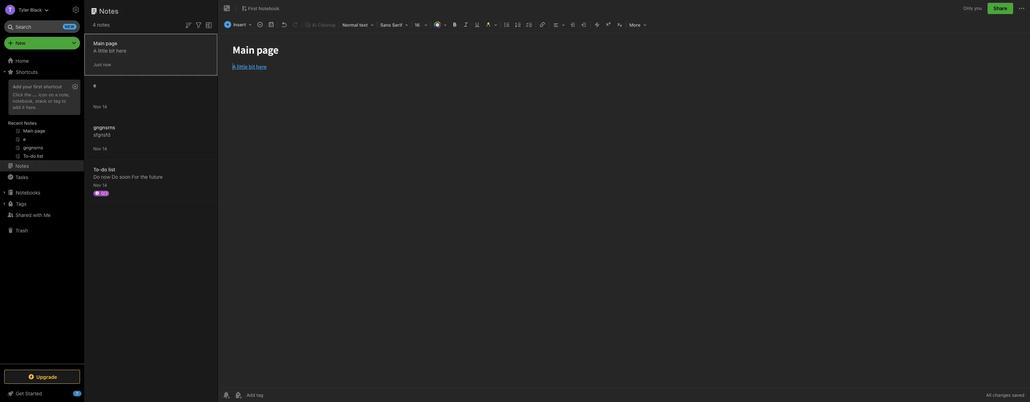 Task type: describe. For each thing, give the bounding box(es) containing it.
get
[[16, 391, 24, 397]]

1 vertical spatial notes
[[24, 120, 37, 126]]

add your first shortcut
[[13, 84, 62, 89]]

nov for gngnsrns
[[93, 146, 101, 151]]

normal
[[343, 22, 358, 28]]

soon
[[119, 174, 130, 180]]

saved
[[1012, 393, 1025, 398]]

1 do from the left
[[93, 174, 100, 180]]

here
[[116, 48, 126, 54]]

Search text field
[[9, 20, 75, 33]]

click
[[13, 92, 23, 98]]

shortcuts button
[[0, 66, 84, 78]]

Note Editor text field
[[218, 34, 1030, 388]]

to
[[62, 98, 66, 104]]

shortcuts
[[16, 69, 38, 75]]

notebooks
[[16, 190, 40, 196]]

tags button
[[0, 198, 84, 210]]

notes
[[97, 22, 110, 28]]

Add tag field
[[246, 392, 299, 399]]

add tag image
[[234, 391, 243, 400]]

undo image
[[279, 20, 289, 29]]

expand tags image
[[2, 201, 7, 207]]

all
[[986, 393, 992, 398]]

first
[[248, 5, 257, 11]]

trash
[[15, 228, 28, 234]]

with
[[33, 212, 42, 218]]

icon on a note, notebook, stack or tag to add it here.
[[13, 92, 70, 110]]

bold image
[[450, 20, 460, 29]]

expand notebooks image
[[2, 190, 7, 195]]

add
[[13, 84, 21, 89]]

me
[[44, 212, 51, 218]]

the inside tree
[[24, 92, 31, 98]]

superscript image
[[604, 20, 613, 29]]

outdent image
[[579, 20, 589, 29]]

list
[[108, 167, 115, 172]]

upgrade
[[36, 374, 57, 380]]

share
[[994, 5, 1008, 11]]

sans serif
[[380, 22, 402, 28]]

page
[[106, 40, 117, 46]]

notebook
[[259, 5, 279, 11]]

first notebook button
[[239, 4, 282, 13]]

4
[[93, 22, 96, 28]]

started
[[25, 391, 42, 397]]

View options field
[[203, 20, 213, 29]]

gngnsrns
[[93, 124, 115, 130]]

3 nov from the top
[[93, 183, 101, 188]]

note,
[[59, 92, 70, 98]]

shared with me
[[15, 212, 51, 218]]

Font family field
[[378, 20, 411, 30]]

Insert field
[[222, 20, 254, 29]]

stack
[[35, 98, 47, 104]]

add a reminder image
[[222, 391, 231, 400]]

only
[[964, 5, 973, 11]]

now inside the to-do list do now do soon for the future
[[101, 174, 110, 180]]

Highlight field
[[483, 20, 500, 30]]

Heading level field
[[340, 20, 376, 30]]

note window element
[[218, 0, 1030, 403]]

more
[[630, 22, 641, 28]]

recent
[[8, 120, 23, 126]]

bit
[[109, 48, 115, 54]]

it
[[22, 105, 25, 110]]

Help and Learning task checklist field
[[0, 388, 84, 400]]

0 vertical spatial notes
[[99, 7, 119, 15]]

sans
[[380, 22, 391, 28]]

checklist image
[[525, 20, 534, 29]]

or
[[48, 98, 52, 104]]

icon
[[38, 92, 47, 98]]

notes link
[[0, 160, 84, 172]]

normal text
[[343, 22, 368, 28]]

shared
[[15, 212, 31, 218]]

notebooks link
[[0, 187, 84, 198]]

main page a little bit here
[[93, 40, 126, 54]]

tree containing home
[[0, 55, 84, 364]]

home link
[[0, 55, 84, 66]]

upgrade button
[[4, 370, 80, 384]]

trash link
[[0, 225, 84, 236]]

3 nov 14 from the top
[[93, 183, 107, 188]]

tyler
[[19, 7, 29, 12]]

new
[[15, 40, 26, 46]]

2 do from the left
[[112, 174, 118, 180]]

2 vertical spatial notes
[[15, 163, 29, 169]]

more actions image
[[1018, 4, 1026, 13]]

Font size field
[[412, 20, 430, 30]]

4 notes
[[93, 22, 110, 28]]

0/3
[[101, 191, 108, 196]]

indent image
[[568, 20, 578, 29]]



Task type: locate. For each thing, give the bounding box(es) containing it.
bulleted list image
[[502, 20, 512, 29]]

nov
[[93, 104, 101, 109], [93, 146, 101, 151], [93, 183, 101, 188]]

1 nov 14 from the top
[[93, 104, 107, 109]]

new search field
[[9, 20, 77, 33]]

do
[[101, 167, 107, 172]]

2 vertical spatial nov 14
[[93, 183, 107, 188]]

sfgnsfd
[[93, 132, 110, 138]]

tasks button
[[0, 172, 84, 183]]

gngnsrns sfgnsfd
[[93, 124, 115, 138]]

now down do
[[101, 174, 110, 180]]

do down list
[[112, 174, 118, 180]]

numbered list image
[[513, 20, 523, 29]]

1 14 from the top
[[102, 104, 107, 109]]

do
[[93, 174, 100, 180], [112, 174, 118, 180]]

nov 14 down sfgnsfd
[[93, 146, 107, 151]]

1 vertical spatial 14
[[102, 146, 107, 151]]

14 up 0/3
[[102, 183, 107, 188]]

tag
[[54, 98, 60, 104]]

shortcut
[[43, 84, 62, 89]]

click to collapse image
[[82, 390, 87, 398]]

the right for at the top of page
[[141, 174, 148, 180]]

nov 14 for gngnsrns
[[93, 146, 107, 151]]

insert
[[233, 22, 246, 27]]

notes up notes
[[99, 7, 119, 15]]

just now
[[93, 62, 111, 67]]

1 vertical spatial nov
[[93, 146, 101, 151]]

share button
[[988, 3, 1014, 14]]

click the ...
[[13, 92, 37, 98]]

16
[[415, 22, 420, 28]]

0 vertical spatial now
[[103, 62, 111, 67]]

2 14 from the top
[[102, 146, 107, 151]]

tyler black
[[19, 7, 42, 12]]

Account field
[[0, 3, 49, 17]]

0 horizontal spatial do
[[93, 174, 100, 180]]

now right just
[[103, 62, 111, 67]]

strikethrough image
[[592, 20, 602, 29]]

future
[[149, 174, 163, 180]]

to-
[[93, 167, 101, 172]]

0 horizontal spatial the
[[24, 92, 31, 98]]

little
[[98, 48, 108, 54]]

1 nov from the top
[[93, 104, 101, 109]]

the
[[24, 92, 31, 98], [141, 174, 148, 180]]

first notebook
[[248, 5, 279, 11]]

nov up 0/3
[[93, 183, 101, 188]]

2 nov from the top
[[93, 146, 101, 151]]

More actions field
[[1018, 3, 1026, 14]]

task image
[[255, 20, 265, 29]]

1 vertical spatial nov 14
[[93, 146, 107, 151]]

7
[[76, 392, 78, 396]]

underline image
[[472, 20, 482, 29]]

14 for e
[[102, 104, 107, 109]]

1 vertical spatial now
[[101, 174, 110, 180]]

nov 14
[[93, 104, 107, 109], [93, 146, 107, 151], [93, 183, 107, 188]]

tree
[[0, 55, 84, 364]]

1 horizontal spatial the
[[141, 174, 148, 180]]

Sort options field
[[184, 20, 193, 29]]

group
[[0, 78, 84, 163]]

add filters image
[[194, 21, 203, 29]]

only you
[[964, 5, 982, 11]]

notes right recent
[[24, 120, 37, 126]]

text
[[359, 22, 368, 28]]

settings image
[[72, 6, 80, 14]]

nov 14 for e
[[93, 104, 107, 109]]

main
[[93, 40, 105, 46]]

a
[[55, 92, 58, 98]]

tags
[[16, 201, 26, 207]]

insert link image
[[538, 20, 547, 29]]

here.
[[26, 105, 37, 110]]

italic image
[[461, 20, 471, 29]]

0 vertical spatial 14
[[102, 104, 107, 109]]

shared with me link
[[0, 210, 84, 221]]

do down to-
[[93, 174, 100, 180]]

14 down sfgnsfd
[[102, 146, 107, 151]]

0 vertical spatial nov 14
[[93, 104, 107, 109]]

More field
[[627, 20, 649, 30]]

Font color field
[[432, 20, 449, 30]]

black
[[30, 7, 42, 12]]

...
[[32, 92, 37, 98]]

notes up tasks
[[15, 163, 29, 169]]

0 vertical spatial nov
[[93, 104, 101, 109]]

14 for gngnsrns
[[102, 146, 107, 151]]

now
[[103, 62, 111, 67], [101, 174, 110, 180]]

on
[[49, 92, 54, 98]]

a
[[93, 48, 97, 54]]

all changes saved
[[986, 393, 1025, 398]]

first
[[33, 84, 42, 89]]

subscript image
[[615, 20, 625, 29]]

3 14 from the top
[[102, 183, 107, 188]]

your
[[23, 84, 32, 89]]

2 vertical spatial nov
[[93, 183, 101, 188]]

Add filters field
[[194, 20, 203, 29]]

e
[[93, 82, 96, 88]]

notes
[[99, 7, 119, 15], [24, 120, 37, 126], [15, 163, 29, 169]]

group containing add your first shortcut
[[0, 78, 84, 163]]

to-do list do now do soon for the future
[[93, 167, 163, 180]]

for
[[132, 174, 139, 180]]

calendar event image
[[266, 20, 276, 29]]

notebook,
[[13, 98, 34, 104]]

the inside the to-do list do now do soon for the future
[[141, 174, 148, 180]]

14
[[102, 104, 107, 109], [102, 146, 107, 151], [102, 183, 107, 188]]

2 nov 14 from the top
[[93, 146, 107, 151]]

just
[[93, 62, 102, 67]]

new
[[65, 24, 74, 29]]

recent notes
[[8, 120, 37, 126]]

Alignment field
[[550, 20, 567, 30]]

the left ...
[[24, 92, 31, 98]]

nov 14 up 0/3
[[93, 183, 107, 188]]

tasks
[[15, 174, 28, 180]]

nov down sfgnsfd
[[93, 146, 101, 151]]

new button
[[4, 37, 80, 49]]

home
[[15, 58, 29, 64]]

group inside tree
[[0, 78, 84, 163]]

nov 14 up gngnsrns
[[93, 104, 107, 109]]

expand note image
[[223, 4, 231, 13]]

changes
[[993, 393, 1011, 398]]

2 vertical spatial 14
[[102, 183, 107, 188]]

14 up gngnsrns
[[102, 104, 107, 109]]

nov down e
[[93, 104, 101, 109]]

0 vertical spatial the
[[24, 92, 31, 98]]

serif
[[392, 22, 402, 28]]

add
[[13, 105, 21, 110]]

get started
[[16, 391, 42, 397]]

1 horizontal spatial do
[[112, 174, 118, 180]]

1 vertical spatial the
[[141, 174, 148, 180]]

you
[[975, 5, 982, 11]]

nov for e
[[93, 104, 101, 109]]



Task type: vqa. For each thing, say whether or not it's contained in the screenshot.
the Note width
no



